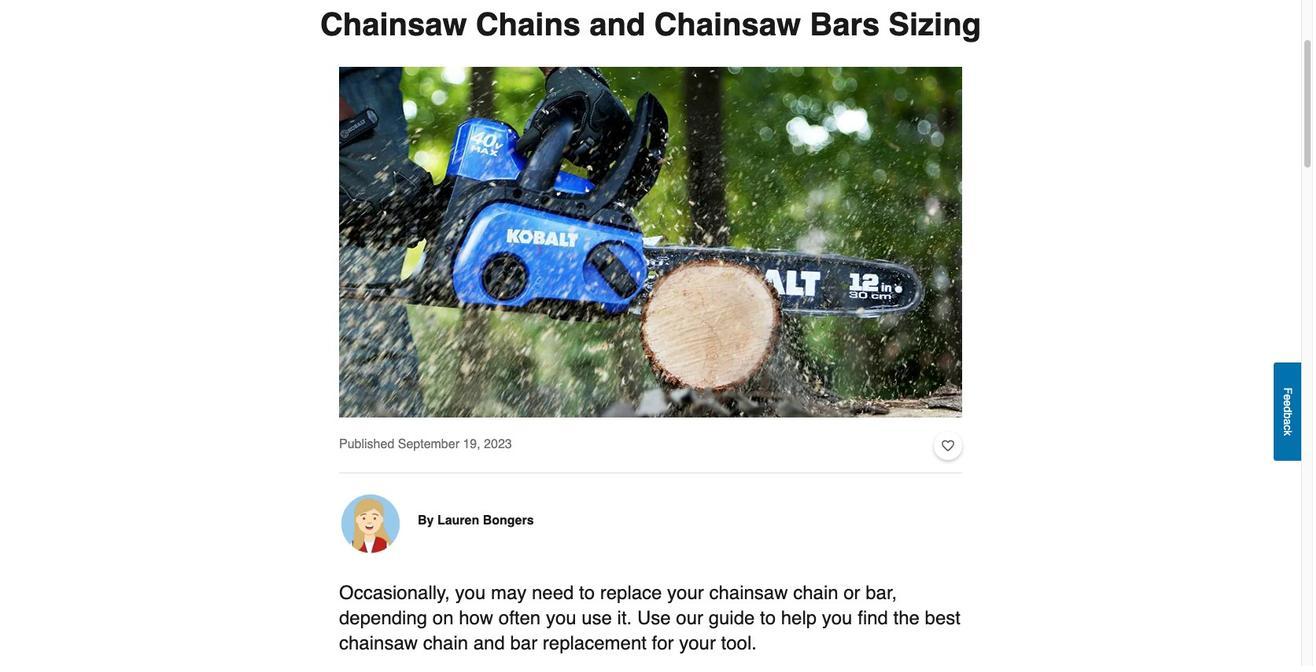 Task type: vqa. For each thing, say whether or not it's contained in the screenshot.
the rightmost Chain
yes



Task type: describe. For each thing, give the bounding box(es) containing it.
replacement
[[543, 633, 647, 655]]

2 e from the top
[[1282, 401, 1295, 407]]

occasionally,
[[339, 582, 450, 604]]

use
[[637, 608, 671, 630]]

bongers
[[483, 514, 534, 528]]

b
[[1282, 413, 1295, 419]]

2 chainsaw from the left
[[654, 6, 801, 42]]

occasionally, you may need to replace your chainsaw chain or bar, depending on how often you use it. use our guide to help you find the best chainsaw chain and bar replacement for your tool.
[[339, 582, 961, 655]]

bars
[[810, 6, 880, 42]]

find
[[858, 608, 888, 630]]

use
[[582, 608, 612, 630]]

published september 19, 2023
[[339, 438, 512, 452]]

1 e from the top
[[1282, 395, 1295, 401]]

by lauren bongers
[[418, 514, 534, 528]]

bar,
[[866, 582, 897, 604]]

c
[[1282, 425, 1295, 431]]

0 horizontal spatial to
[[579, 582, 595, 604]]

how
[[459, 608, 494, 630]]

k
[[1282, 431, 1295, 436]]

on
[[433, 608, 454, 630]]

by
[[418, 514, 434, 528]]

f e e d b a c k
[[1282, 388, 1295, 436]]

2023
[[484, 438, 512, 452]]

f
[[1282, 388, 1295, 395]]

bar
[[510, 633, 538, 655]]

1 vertical spatial your
[[679, 633, 716, 655]]

chainsaw chains and chainsaw bars sizing
[[320, 6, 981, 42]]

the
[[894, 608, 920, 630]]

often
[[499, 608, 541, 630]]



Task type: locate. For each thing, give the bounding box(es) containing it.
chain
[[793, 582, 839, 604], [423, 633, 468, 655]]

lauren
[[437, 514, 479, 528]]

your up our
[[667, 582, 704, 604]]

chainsaw up guide
[[709, 582, 788, 604]]

and inside occasionally, you may need to replace your chainsaw chain or bar, depending on how often you use it. use our guide to help you find the best chainsaw chain and bar replacement for your tool.
[[474, 633, 505, 655]]

1 vertical spatial and
[[474, 633, 505, 655]]

a person using a kobalt chainsaw to cut a tree trunk. image
[[339, 67, 962, 418]]

1 horizontal spatial and
[[590, 6, 646, 42]]

or
[[844, 582, 861, 604]]

1 horizontal spatial chain
[[793, 582, 839, 604]]

1 chainsaw from the left
[[320, 6, 467, 42]]

to left "help"
[[760, 608, 776, 630]]

chains
[[476, 6, 581, 42]]

0 vertical spatial and
[[590, 6, 646, 42]]

you down or
[[822, 608, 853, 630]]

1 vertical spatial chainsaw
[[339, 633, 418, 655]]

your down our
[[679, 633, 716, 655]]

f e e d b a c k button
[[1274, 363, 1302, 461]]

1 horizontal spatial chainsaw
[[709, 582, 788, 604]]

lauren bongers image
[[339, 493, 402, 556]]

it.
[[617, 608, 632, 630]]

1 horizontal spatial chainsaw
[[654, 6, 801, 42]]

guide
[[709, 608, 755, 630]]

you up how
[[455, 582, 486, 604]]

e
[[1282, 395, 1295, 401], [1282, 401, 1295, 407]]

you
[[455, 582, 486, 604], [546, 608, 577, 630], [822, 608, 853, 630]]

1 horizontal spatial to
[[760, 608, 776, 630]]

may
[[491, 582, 527, 604]]

2 horizontal spatial you
[[822, 608, 853, 630]]

d
[[1282, 407, 1295, 413]]

a
[[1282, 419, 1295, 425]]

0 horizontal spatial chainsaw
[[339, 633, 418, 655]]

0 vertical spatial chain
[[793, 582, 839, 604]]

0 horizontal spatial you
[[455, 582, 486, 604]]

0 horizontal spatial chain
[[423, 633, 468, 655]]

our
[[676, 608, 704, 630]]

september
[[398, 438, 460, 452]]

depending
[[339, 608, 427, 630]]

0 vertical spatial chainsaw
[[709, 582, 788, 604]]

help
[[781, 608, 817, 630]]

1 vertical spatial chain
[[423, 633, 468, 655]]

e up b
[[1282, 401, 1295, 407]]

best
[[925, 608, 961, 630]]

tool.
[[721, 633, 757, 655]]

sizing
[[889, 6, 981, 42]]

replace
[[600, 582, 662, 604]]

to
[[579, 582, 595, 604], [760, 608, 776, 630]]

0 vertical spatial to
[[579, 582, 595, 604]]

e up d
[[1282, 395, 1295, 401]]

heart outline image
[[942, 438, 955, 455]]

chainsaw
[[320, 6, 467, 42], [654, 6, 801, 42]]

1 horizontal spatial you
[[546, 608, 577, 630]]

for
[[652, 633, 674, 655]]

and
[[590, 6, 646, 42], [474, 633, 505, 655]]

1 vertical spatial to
[[760, 608, 776, 630]]

to up use
[[579, 582, 595, 604]]

19,
[[463, 438, 481, 452]]

chain up "help"
[[793, 582, 839, 604]]

chainsaw down depending
[[339, 633, 418, 655]]

you down need
[[546, 608, 577, 630]]

0 vertical spatial your
[[667, 582, 704, 604]]

need
[[532, 582, 574, 604]]

published
[[339, 438, 394, 452]]

chain down on
[[423, 633, 468, 655]]

chainsaw
[[709, 582, 788, 604], [339, 633, 418, 655]]

0 horizontal spatial chainsaw
[[320, 6, 467, 42]]

your
[[667, 582, 704, 604], [679, 633, 716, 655]]

0 horizontal spatial and
[[474, 633, 505, 655]]



